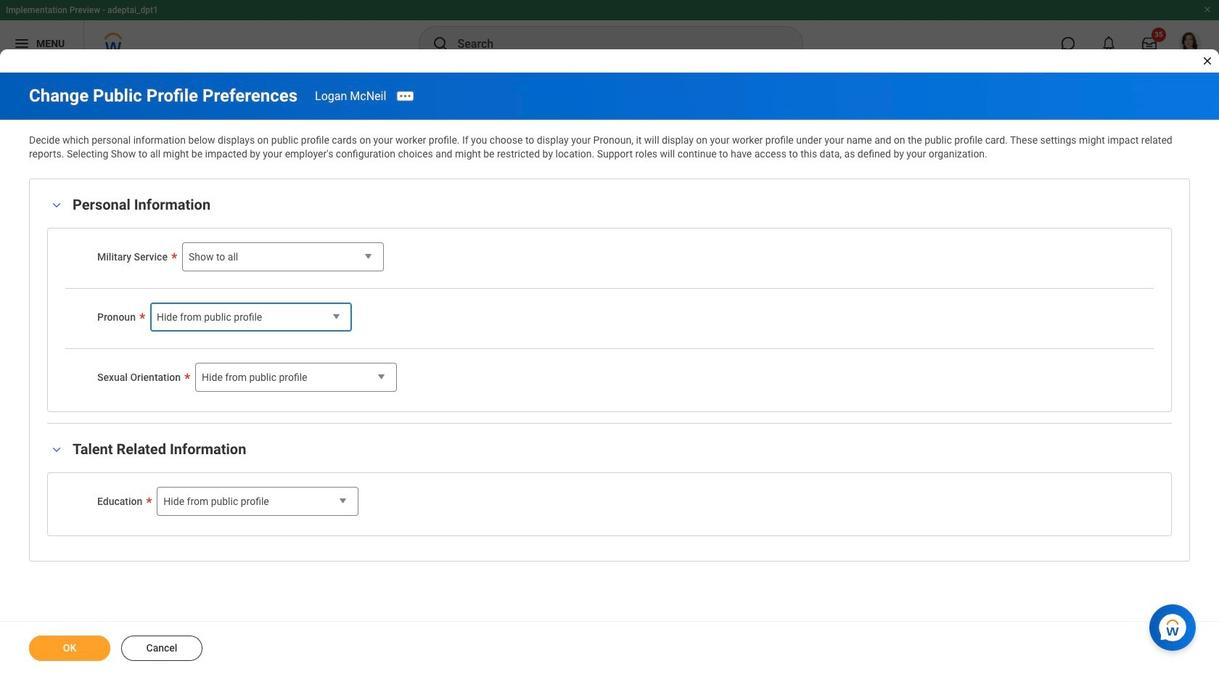 Task type: locate. For each thing, give the bounding box(es) containing it.
logan mcneil element
[[315, 89, 386, 103]]

dialog
[[0, 0, 1220, 674]]

main content
[[0, 73, 1220, 674]]

search image
[[432, 35, 449, 52]]

banner
[[0, 0, 1220, 67]]

0 vertical spatial group
[[47, 193, 1172, 412]]

1 vertical spatial chevron down image
[[48, 445, 65, 455]]

group
[[47, 193, 1172, 412], [47, 437, 1172, 536]]

2 chevron down image from the top
[[48, 445, 65, 455]]

1 chevron down image from the top
[[48, 200, 65, 211]]

chevron down image
[[48, 200, 65, 211], [48, 445, 65, 455]]

close change public profile preferences image
[[1202, 55, 1214, 67]]

1 vertical spatial group
[[47, 437, 1172, 536]]

close environment banner image
[[1204, 5, 1212, 14]]

2 group from the top
[[47, 437, 1172, 536]]

0 vertical spatial chevron down image
[[48, 200, 65, 211]]



Task type: vqa. For each thing, say whether or not it's contained in the screenshot.
'question outline' icon
no



Task type: describe. For each thing, give the bounding box(es) containing it.
1 group from the top
[[47, 193, 1172, 412]]

chevron down image for second group from the bottom of the page
[[48, 200, 65, 211]]

chevron down image for second group from the top of the page
[[48, 445, 65, 455]]

profile logan mcneil element
[[1170, 28, 1211, 60]]

workday assistant region
[[1150, 599, 1202, 651]]

notifications large image
[[1102, 36, 1116, 51]]

inbox large image
[[1143, 36, 1157, 51]]



